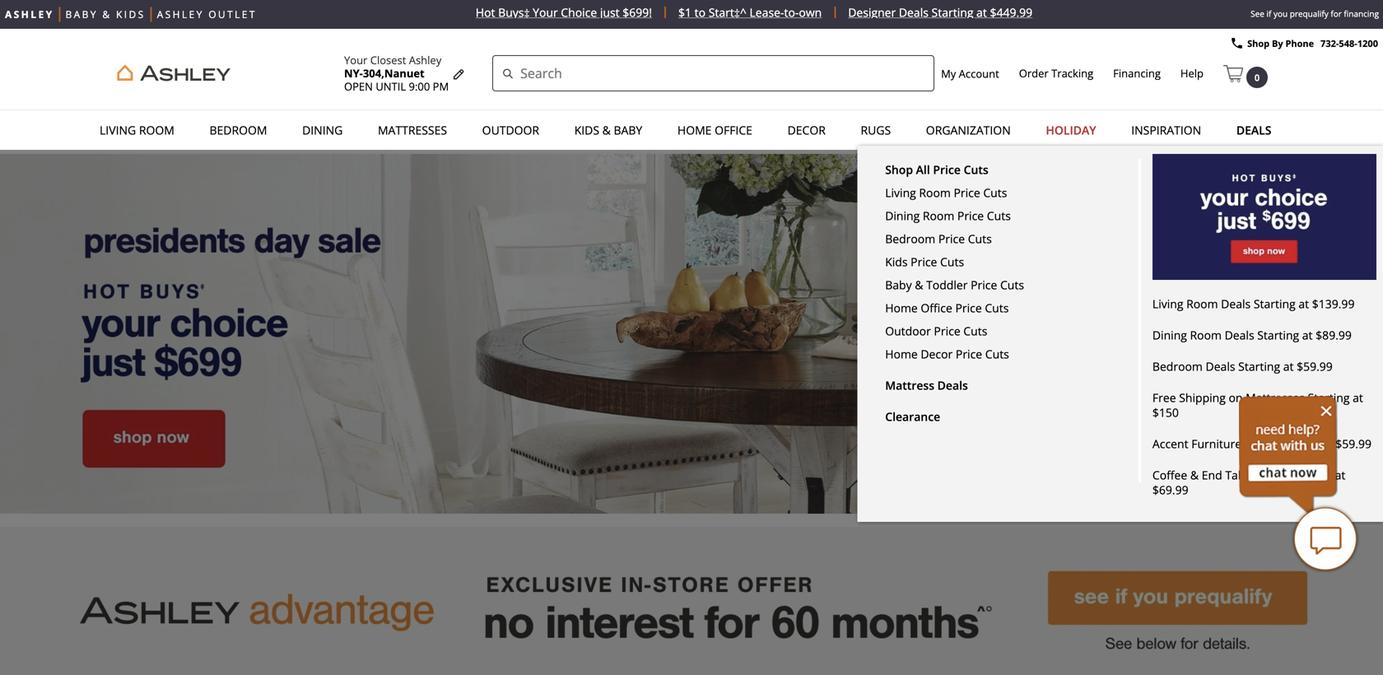 Task type: locate. For each thing, give the bounding box(es) containing it.
1 horizontal spatial outdoor
[[885, 323, 931, 339]]

1 vertical spatial dining
[[885, 208, 920, 224]]

own
[[799, 5, 822, 20]]

ashley up 9:00
[[409, 53, 441, 68]]

bedroom
[[210, 122, 267, 138], [885, 231, 935, 247], [1153, 359, 1203, 374]]

on
[[1229, 390, 1243, 406]]

outlet
[[208, 7, 257, 21]]

cuts down the shop all price cuts link
[[983, 185, 1007, 200]]

& for baby
[[102, 7, 112, 21]]

accent furniture deals starting at $59.99
[[1153, 436, 1372, 452]]

office down the toddler on the top right
[[921, 300, 952, 316]]

room
[[139, 122, 174, 138], [919, 185, 951, 200], [923, 208, 954, 224], [1186, 296, 1218, 312], [1190, 327, 1222, 343]]

starting up dining room deals starting at $89.99 link
[[1254, 296, 1296, 312]]

deals right table
[[1258, 467, 1287, 483]]

hot buys‡ your choice just $699!
[[476, 5, 652, 20]]

bedroom for bedroom
[[210, 122, 267, 138]]

shop left all
[[885, 162, 913, 177]]

office inside shop all price cuts living room price cuts dining room price cuts bedroom price cuts kids price cuts baby & toddler price cuts home office price cuts outdoor price cuts home decor price cuts
[[921, 300, 952, 316]]

free
[[1153, 390, 1176, 406]]

dining inside shop all price cuts living room price cuts dining room price cuts bedroom price cuts kids price cuts baby & toddler price cuts home office price cuts outdoor price cuts home decor price cuts
[[885, 208, 920, 224]]

kids price cuts link
[[885, 246, 1133, 270]]

0 horizontal spatial office
[[715, 122, 752, 138]]

0 vertical spatial your
[[533, 5, 558, 20]]

ashley
[[5, 7, 54, 21]]

baby
[[65, 7, 98, 21]]

kids inside shop all price cuts living room price cuts dining room price cuts bedroom price cuts kids price cuts baby & toddler price cuts home office price cuts outdoor price cuts home decor price cuts
[[885, 254, 908, 270]]

banner
[[0, 29, 1383, 522]]

0 vertical spatial decor
[[788, 122, 826, 138]]

1 horizontal spatial kids
[[885, 254, 908, 270]]

baby inside shop all price cuts living room price cuts dining room price cuts bedroom price cuts kids price cuts baby & toddler price cuts home office price cuts outdoor price cuts home decor price cuts
[[885, 277, 912, 293]]

1 horizontal spatial office
[[921, 300, 952, 316]]

$59.99
[[1297, 359, 1333, 374], [1336, 436, 1372, 452]]

just
[[600, 5, 620, 20]]

1 vertical spatial ashley
[[409, 53, 441, 68]]

at
[[977, 5, 987, 20], [1299, 296, 1309, 312], [1302, 327, 1313, 343], [1283, 359, 1294, 374], [1353, 390, 1363, 406], [1322, 436, 1333, 452], [1335, 467, 1346, 483]]

holiday
[[1046, 122, 1096, 138]]

mattresses down bedroom deals starting at $59.99 link
[[1246, 390, 1305, 406]]

0 vertical spatial ashley
[[157, 7, 204, 21]]

home office link
[[673, 114, 757, 146]]

0 vertical spatial kids
[[574, 122, 599, 138]]

office left decor link
[[715, 122, 752, 138]]

deals
[[899, 5, 929, 20], [1236, 122, 1272, 138], [1221, 296, 1251, 312], [1225, 327, 1254, 343], [1206, 359, 1235, 374], [937, 377, 968, 393], [1245, 436, 1274, 452], [1258, 467, 1287, 483]]

accent furniture deals starting at $59.99 link
[[1153, 428, 1374, 459]]

your up open
[[344, 53, 368, 68]]

living inside shop all price cuts living room price cuts dining room price cuts bedroom price cuts kids price cuts baby & toddler price cuts home office price cuts outdoor price cuts home decor price cuts
[[885, 185, 916, 200]]

my
[[941, 66, 956, 81]]

0 horizontal spatial shop
[[885, 162, 913, 177]]

home office price cuts link
[[885, 292, 1133, 316]]

0 vertical spatial shop
[[1247, 37, 1270, 49]]

starting down accent furniture deals starting at $59.99 link
[[1290, 467, 1332, 483]]

& for kids
[[602, 122, 611, 138]]

1 horizontal spatial mattresses
[[1246, 390, 1305, 406]]

0 horizontal spatial kids
[[574, 122, 599, 138]]

2 vertical spatial bedroom
[[1153, 359, 1203, 374]]

deals up bedroom deals starting at $59.99
[[1225, 327, 1254, 343]]

bedroom inside shop all price cuts living room price cuts dining room price cuts bedroom price cuts kids price cuts baby & toddler price cuts home office price cuts outdoor price cuts home decor price cuts
[[885, 231, 935, 247]]

1 vertical spatial your
[[344, 53, 368, 68]]

1 vertical spatial outdoor
[[885, 323, 931, 339]]

decor
[[788, 122, 826, 138], [921, 346, 953, 362]]

help
[[1181, 66, 1204, 81]]

2 vertical spatial living
[[1153, 296, 1184, 312]]

ashley right kids
[[157, 7, 204, 21]]

deals up the dining room deals starting at $89.99
[[1221, 296, 1251, 312]]

ashley's special financing image
[[0, 527, 1383, 675]]

0 horizontal spatial $59.99
[[1297, 359, 1333, 374]]

ashley
[[157, 7, 204, 21], [409, 53, 441, 68]]

1 vertical spatial kids
[[885, 254, 908, 270]]

you
[[1274, 8, 1288, 19]]

shop inside shop all price cuts living room price cuts dining room price cuts bedroom price cuts kids price cuts baby & toddler price cuts home office price cuts outdoor price cuts home decor price cuts
[[885, 162, 913, 177]]

1 horizontal spatial living
[[885, 185, 916, 200]]

0 horizontal spatial mattresses
[[378, 122, 447, 138]]

732-
[[1321, 37, 1339, 49]]

0 vertical spatial bedroom
[[210, 122, 267, 138]]

$449.99
[[990, 5, 1033, 20]]

mattresses inside free shipping on mattresses starting at $150
[[1246, 390, 1305, 406]]

ashley deals image
[[1153, 154, 1377, 280]]

1 vertical spatial office
[[921, 300, 952, 316]]

coffee & end table deals starting at $69.99
[[1153, 467, 1346, 498]]

9:00
[[409, 79, 430, 94]]

1 vertical spatial mattresses
[[1246, 390, 1305, 406]]

order tracking
[[1019, 66, 1094, 81]]

ashley image
[[111, 62, 237, 84]]

&
[[102, 7, 112, 21], [602, 122, 611, 138], [915, 277, 923, 293], [1190, 467, 1199, 483]]

cuts
[[964, 162, 989, 177], [983, 185, 1007, 200], [987, 208, 1011, 224], [968, 231, 992, 247], [940, 254, 964, 270], [1000, 277, 1024, 293], [985, 300, 1009, 316], [964, 323, 987, 339], [985, 346, 1009, 362]]

to-
[[784, 5, 799, 20]]

mattresses down 9:00
[[378, 122, 447, 138]]

0 horizontal spatial your
[[344, 53, 368, 68]]

room for dining room deals starting at $89.99
[[1190, 327, 1222, 343]]

financing
[[1344, 8, 1379, 19]]

home office
[[677, 122, 752, 138]]

deals inside coffee & end table deals starting at $69.99
[[1258, 467, 1287, 483]]

2 horizontal spatial dining
[[1153, 327, 1187, 343]]

bedroom price cuts link
[[885, 223, 1133, 247]]

0 vertical spatial baby
[[614, 122, 642, 138]]

pm
[[433, 79, 449, 94]]

home decor price cuts link
[[885, 338, 1133, 362]]

1 horizontal spatial ashley
[[409, 53, 441, 68]]

room for living room deals starting at $139.99
[[1186, 296, 1218, 312]]

by
[[1272, 37, 1283, 49]]

1 horizontal spatial decor
[[921, 346, 953, 362]]

dining
[[302, 122, 343, 138], [885, 208, 920, 224], [1153, 327, 1187, 343]]

shop by phone 732-548-1200
[[1247, 37, 1378, 49]]

0 horizontal spatial decor
[[788, 122, 826, 138]]

1 vertical spatial baby
[[885, 277, 912, 293]]

0 vertical spatial outdoor
[[482, 122, 539, 138]]

1 vertical spatial $59.99
[[1336, 436, 1372, 452]]

kids & baby link
[[569, 114, 647, 146]]

living room deals starting at $139.99
[[1153, 296, 1355, 312]]

$69.99
[[1153, 482, 1189, 498]]

mattresses
[[378, 122, 447, 138], [1246, 390, 1305, 406]]

0 link
[[1223, 58, 1268, 88]]

None search field
[[492, 55, 935, 91]]

decor link
[[783, 114, 831, 146]]

deals down 0 on the top right of page
[[1236, 122, 1272, 138]]

ashley inside your closest ashley ny-304,nanuet
[[409, 53, 441, 68]]

0 horizontal spatial ashley
[[157, 7, 204, 21]]

living for living room
[[100, 122, 136, 138]]

living
[[100, 122, 136, 138], [885, 185, 916, 200], [1153, 296, 1184, 312]]

decor left rugs at the top right of page
[[788, 122, 826, 138]]

& inside coffee & end table deals starting at $69.99
[[1190, 467, 1199, 483]]

0 horizontal spatial bedroom
[[210, 122, 267, 138]]

outdoor up mattress
[[885, 323, 931, 339]]

cuts up the toddler on the top right
[[940, 254, 964, 270]]

2 vertical spatial dining
[[1153, 327, 1187, 343]]

your
[[533, 5, 558, 20], [344, 53, 368, 68]]

your inside your closest ashley ny-304,nanuet
[[344, 53, 368, 68]]

ashley's presidents day sale image
[[0, 154, 1383, 514]]

0 vertical spatial dining
[[302, 122, 343, 138]]

1 horizontal spatial bedroom
[[885, 231, 935, 247]]

closest
[[370, 53, 406, 68]]

1 horizontal spatial dining
[[885, 208, 920, 224]]

0 horizontal spatial baby
[[614, 122, 642, 138]]

holiday link
[[1041, 114, 1101, 146]]

0 horizontal spatial dining
[[302, 122, 343, 138]]

rugs
[[861, 122, 891, 138]]

0 vertical spatial $59.99
[[1297, 359, 1333, 374]]

main content
[[0, 154, 1383, 675]]

cuts down dining room price cuts link
[[968, 231, 992, 247]]

shop left by
[[1247, 37, 1270, 49]]

1 vertical spatial home
[[885, 300, 918, 316]]

starting
[[932, 5, 974, 20], [1254, 296, 1296, 312], [1257, 327, 1299, 343], [1238, 359, 1280, 374], [1308, 390, 1350, 406], [1277, 436, 1319, 452], [1290, 467, 1332, 483]]

open until 9:00 pm
[[344, 79, 449, 94]]

starting down $89.99
[[1308, 390, 1350, 406]]

2 horizontal spatial living
[[1153, 296, 1184, 312]]

1200
[[1358, 37, 1378, 49]]

kids
[[574, 122, 599, 138], [885, 254, 908, 270]]

your right buys‡
[[533, 5, 558, 20]]

cuts down kids price cuts link
[[1000, 277, 1024, 293]]

0 vertical spatial home
[[677, 122, 712, 138]]

& inside shop all price cuts living room price cuts dining room price cuts bedroom price cuts kids price cuts baby & toddler price cuts home office price cuts outdoor price cuts home decor price cuts
[[915, 277, 923, 293]]

home
[[677, 122, 712, 138], [885, 300, 918, 316], [885, 346, 918, 362]]

0 horizontal spatial living
[[100, 122, 136, 138]]

1 horizontal spatial baby
[[885, 277, 912, 293]]

1 vertical spatial bedroom
[[885, 231, 935, 247]]

starting up bedroom deals starting at $59.99 link
[[1257, 327, 1299, 343]]

change location image
[[452, 68, 465, 81]]

0 vertical spatial mattresses
[[378, 122, 447, 138]]

lease-
[[750, 5, 784, 20]]

2 horizontal spatial bedroom
[[1153, 359, 1203, 374]]

price
[[933, 162, 961, 177], [954, 185, 980, 200], [957, 208, 984, 224], [938, 231, 965, 247], [911, 254, 937, 270], [971, 277, 997, 293], [955, 300, 982, 316], [934, 323, 961, 339], [956, 346, 982, 362]]

chat bubble mobile view image
[[1293, 506, 1358, 572]]

shop for shop all price cuts living room price cuts dining room price cuts bedroom price cuts kids price cuts baby & toddler price cuts home office price cuts outdoor price cuts home decor price cuts
[[885, 162, 913, 177]]

0 horizontal spatial outdoor
[[482, 122, 539, 138]]

1 vertical spatial shop
[[885, 162, 913, 177]]

tracking
[[1051, 66, 1094, 81]]

decor up "mattress deals"
[[921, 346, 953, 362]]

1 vertical spatial living
[[885, 185, 916, 200]]

dining for dining
[[302, 122, 343, 138]]

starting left $449.99
[[932, 5, 974, 20]]

outdoor down search image
[[482, 122, 539, 138]]

& for coffee
[[1190, 467, 1199, 483]]

dining room deals starting at $89.99 link
[[1153, 319, 1374, 351]]

1 vertical spatial decor
[[921, 346, 953, 362]]

baby
[[614, 122, 642, 138], [885, 277, 912, 293]]

start‡^
[[709, 5, 747, 20]]

0 vertical spatial living
[[100, 122, 136, 138]]

all
[[916, 162, 930, 177]]

1 horizontal spatial shop
[[1247, 37, 1270, 49]]

0 vertical spatial office
[[715, 122, 752, 138]]



Task type: vqa. For each thing, say whether or not it's contained in the screenshot.
"or" in the OR $8/MO W/ 60 MOS FINANCING - IN STORE OFFER. SEE HOW.
no



Task type: describe. For each thing, give the bounding box(es) containing it.
deals right mattress
[[937, 377, 968, 393]]

kids & baby
[[574, 122, 642, 138]]

$89.99
[[1316, 327, 1352, 343]]

organization
[[926, 122, 1011, 138]]

$699!
[[623, 5, 652, 20]]

deals link
[[1232, 114, 1277, 146]]

cuts down baby & toddler price cuts link at the top right of page
[[985, 300, 1009, 316]]

shipping
[[1179, 390, 1226, 406]]

cuts down home office price cuts link
[[964, 323, 987, 339]]

open
[[344, 79, 373, 94]]

until
[[376, 79, 406, 94]]

bedroom deals starting at $59.99 link
[[1153, 351, 1374, 382]]

clearance
[[885, 409, 940, 424]]

mattress
[[885, 377, 934, 393]]

living for living room deals starting at $139.99
[[1153, 296, 1184, 312]]

shop all price cuts link
[[885, 162, 1135, 177]]

order
[[1019, 66, 1049, 81]]

baby & kids link
[[65, 7, 145, 22]]

living room price cuts link
[[885, 177, 1133, 200]]

outdoor link
[[477, 114, 544, 146]]

outdoor inside shop all price cuts living room price cuts dining room price cuts bedroom price cuts kids price cuts baby & toddler price cuts home office price cuts outdoor price cuts home decor price cuts
[[885, 323, 931, 339]]

your closest ashley ny-304,nanuet
[[344, 53, 441, 81]]

0
[[1255, 71, 1260, 84]]

dining link
[[297, 114, 348, 146]]

732-548-1200 link
[[1321, 37, 1378, 49]]

shop all price cuts living room price cuts dining room price cuts bedroom price cuts kids price cuts baby & toddler price cuts home office price cuts outdoor price cuts home decor price cuts
[[885, 162, 1024, 362]]

my account link
[[941, 66, 999, 81]]

room for living room
[[139, 122, 174, 138]]

inspiration
[[1131, 122, 1201, 138]]

buys‡
[[498, 5, 530, 20]]

1 horizontal spatial your
[[533, 5, 558, 20]]

$1 to start‡^ lease-to-own link
[[666, 5, 836, 20]]

deals up table
[[1245, 436, 1274, 452]]

order tracking link
[[1019, 66, 1094, 81]]

ny-
[[344, 66, 363, 81]]

living room
[[100, 122, 174, 138]]

accent
[[1153, 436, 1189, 452]]

2 vertical spatial home
[[885, 346, 918, 362]]

account
[[959, 66, 999, 81]]

living room deals starting at $139.99 link
[[1153, 288, 1374, 319]]

decor inside shop all price cuts living room price cuts dining room price cuts bedroom price cuts kids price cuts baby & toddler price cuts home office price cuts outdoor price cuts home decor price cuts
[[921, 346, 953, 362]]

outdoor price cuts link
[[885, 315, 1133, 339]]

banner containing living room
[[0, 29, 1383, 522]]

living room link
[[95, 114, 179, 146]]

hot
[[476, 5, 495, 20]]

financing link
[[1113, 66, 1161, 81]]

dining room price cuts link
[[885, 200, 1133, 224]]

inspiration link
[[1126, 114, 1206, 146]]

deals right designer
[[899, 5, 929, 20]]

bedroom deals starting at $59.99
[[1153, 359, 1333, 374]]

starting up coffee & end table deals starting at $69.99 link
[[1277, 436, 1319, 452]]

starting down dining room deals starting at $89.99 link
[[1238, 359, 1280, 374]]

ashley outlet link
[[157, 7, 257, 22]]

at inside coffee & end table deals starting at $69.99
[[1335, 467, 1346, 483]]

shop for shop by phone 732-548-1200
[[1247, 37, 1270, 49]]

baby & toddler price cuts link
[[885, 269, 1133, 293]]

deals up on
[[1206, 359, 1235, 374]]

mattress deals link
[[885, 377, 1135, 393]]

ashley outlet
[[157, 7, 257, 21]]

see if you prequalify for financing link
[[1247, 0, 1383, 28]]

free shipping on mattresses starting at $150
[[1153, 390, 1363, 420]]

ashley link
[[5, 7, 54, 22]]

for
[[1331, 8, 1342, 19]]

mattresses link
[[373, 114, 452, 146]]

choice
[[561, 5, 597, 20]]

starting inside coffee & end table deals starting at $69.99
[[1290, 467, 1332, 483]]

designer
[[848, 5, 896, 20]]

dialogue message for liveperson image
[[1239, 396, 1338, 515]]

kids
[[116, 7, 145, 21]]

see if you prequalify for financing
[[1251, 8, 1379, 19]]

designer deals starting at $449.99
[[848, 5, 1033, 20]]

at inside free shipping on mattresses starting at $150
[[1353, 390, 1363, 406]]

hot buys‡ your choice just $699! link
[[463, 5, 666, 20]]

dining room deals starting at $89.99
[[1153, 327, 1352, 343]]

bedroom for bedroom deals starting at $59.99
[[1153, 359, 1203, 374]]

$139.99
[[1312, 296, 1355, 312]]

bedroom link
[[205, 114, 272, 146]]

free shipping on mattresses starting at $150 link
[[1153, 382, 1374, 428]]

search image
[[502, 66, 514, 83]]

$1
[[678, 5, 692, 20]]

1 horizontal spatial $59.99
[[1336, 436, 1372, 452]]

cuts down living room price cuts link
[[987, 208, 1011, 224]]

coffee
[[1153, 467, 1187, 483]]

rugs link
[[856, 114, 896, 146]]

to
[[695, 5, 706, 20]]

548-
[[1339, 37, 1358, 49]]

baby & kids
[[65, 7, 145, 21]]

cuts down organization link
[[964, 162, 989, 177]]

clearance link
[[885, 409, 1135, 424]]

toddler
[[926, 277, 968, 293]]

dining for dining room deals starting at $89.99
[[1153, 327, 1187, 343]]

help link
[[1181, 66, 1204, 81]]

$1 to start‡^ lease-to-own
[[678, 5, 822, 20]]

cuts down outdoor price cuts link
[[985, 346, 1009, 362]]

304,nanuet
[[363, 66, 425, 81]]

starting inside free shipping on mattresses starting at $150
[[1308, 390, 1350, 406]]

outdoor inside outdoor link
[[482, 122, 539, 138]]

organization link
[[921, 114, 1016, 146]]

table
[[1225, 467, 1255, 483]]

prequalify
[[1290, 8, 1329, 19]]

if
[[1267, 8, 1272, 19]]

designer deals starting at $449.99 link
[[836, 5, 1045, 20]]



